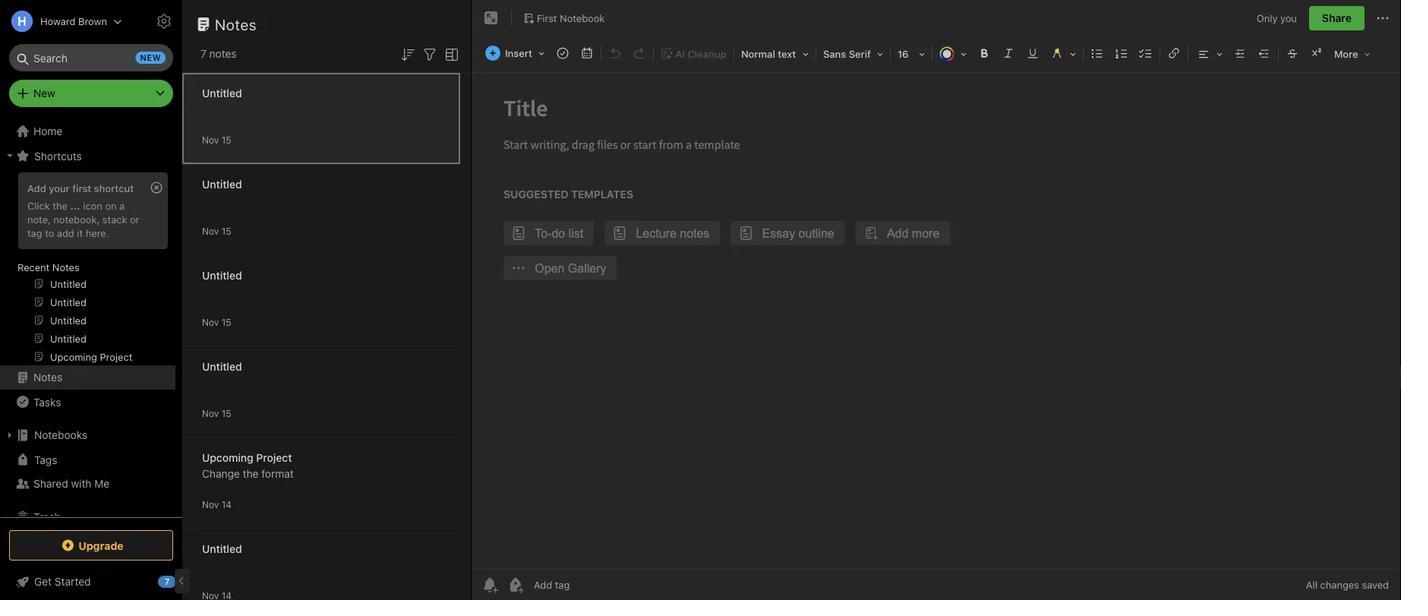 Task type: locate. For each thing, give the bounding box(es) containing it.
3 15 from the top
[[222, 317, 231, 328]]

the for click
[[53, 200, 68, 211]]

nov
[[202, 135, 219, 145], [202, 226, 219, 237], [202, 317, 219, 328], [202, 408, 219, 419], [202, 499, 219, 510]]

7 left notes
[[201, 47, 206, 60]]

group
[[0, 168, 175, 371]]

Account field
[[0, 6, 122, 36]]

2 vertical spatial notes
[[33, 371, 62, 384]]

icon on a note, notebook, stack or tag to add it here.
[[27, 200, 139, 238]]

add tag image
[[507, 576, 525, 594]]

new button
[[9, 80, 173, 107]]

1 horizontal spatial 7
[[201, 47, 206, 60]]

5 untitled from the top
[[202, 543, 242, 555]]

home
[[33, 125, 62, 137]]

4 nov 15 from the top
[[202, 408, 231, 419]]

Add tag field
[[532, 578, 646, 591]]

1 vertical spatial the
[[243, 467, 259, 480]]

2 untitled from the top
[[202, 178, 242, 191]]

7 left 'click to collapse' icon
[[165, 577, 170, 587]]

the left ...
[[53, 200, 68, 211]]

or
[[130, 213, 139, 225]]

Search text field
[[20, 44, 163, 71]]

4 nov from the top
[[202, 408, 219, 419]]

the
[[53, 200, 68, 211], [243, 467, 259, 480]]

tag
[[27, 227, 42, 238]]

notes up notes
[[215, 15, 257, 33]]

first
[[72, 182, 91, 194]]

nov 14
[[202, 499, 232, 510]]

get started
[[34, 575, 91, 588]]

untitled
[[202, 87, 242, 99], [202, 178, 242, 191], [202, 269, 242, 282], [202, 360, 242, 373], [202, 543, 242, 555]]

click
[[27, 200, 50, 211]]

new search field
[[20, 44, 166, 71]]

expand note image
[[482, 9, 501, 27]]

add your first shortcut
[[27, 182, 134, 194]]

notebooks
[[34, 429, 87, 441]]

0 vertical spatial notes
[[215, 15, 257, 33]]

notebook,
[[53, 213, 100, 225]]

2 nov 15 from the top
[[202, 226, 231, 237]]

all
[[1306, 579, 1318, 591]]

more actions image
[[1374, 9, 1392, 27]]

indent image
[[1230, 43, 1251, 64]]

tags
[[34, 453, 57, 466]]

upcoming
[[202, 452, 253, 464]]

outdent image
[[1254, 43, 1275, 64]]

here.
[[86, 227, 109, 238]]

add
[[27, 182, 46, 194]]

me
[[94, 477, 110, 490]]

shortcuts button
[[0, 144, 175, 168]]

Highlight field
[[1045, 43, 1081, 65]]

the inside group
[[53, 200, 68, 211]]

brown
[[78, 16, 107, 27]]

bold image
[[974, 43, 995, 64]]

untitled button
[[182, 529, 460, 600]]

settings image
[[155, 12, 173, 30]]

shared with me
[[33, 477, 110, 490]]

1 vertical spatial notes
[[52, 261, 79, 273]]

7
[[201, 47, 206, 60], [165, 577, 170, 587]]

0 horizontal spatial the
[[53, 200, 68, 211]]

saved
[[1362, 579, 1389, 591]]

the down upcoming project
[[243, 467, 259, 480]]

More actions field
[[1374, 6, 1392, 30]]

your
[[49, 182, 70, 194]]

Font size field
[[892, 43, 930, 65]]

1 nov from the top
[[202, 135, 219, 145]]

notes right recent
[[52, 261, 79, 273]]

notes link
[[0, 365, 175, 390]]

Font family field
[[818, 43, 889, 65]]

Help and Learning task checklist field
[[0, 570, 182, 594]]

tree
[[0, 119, 182, 538]]

notebook
[[560, 12, 605, 24]]

calendar event image
[[576, 43, 598, 64]]

View options field
[[439, 44, 461, 64]]

notes
[[215, 15, 257, 33], [52, 261, 79, 273], [33, 371, 62, 384]]

1 untitled from the top
[[202, 87, 242, 99]]

it
[[77, 227, 83, 238]]

trash
[[33, 511, 61, 523]]

nov 15
[[202, 135, 231, 145], [202, 226, 231, 237], [202, 317, 231, 328], [202, 408, 231, 419]]

1 horizontal spatial the
[[243, 467, 259, 480]]

started
[[55, 575, 91, 588]]

15
[[222, 135, 231, 145], [222, 226, 231, 237], [222, 317, 231, 328], [222, 408, 231, 419]]

trash link
[[0, 505, 175, 529]]

howard brown
[[40, 16, 107, 27]]

insert
[[505, 47, 532, 59]]

you
[[1281, 12, 1297, 24]]

Add filters field
[[421, 44, 439, 64]]

bulleted list image
[[1087, 43, 1108, 64]]

tree containing home
[[0, 119, 182, 538]]

tasks button
[[0, 390, 175, 414]]

7 inside help and learning task checklist field
[[165, 577, 170, 587]]

Note Editor text field
[[472, 73, 1401, 569]]

note,
[[27, 213, 51, 225]]

notes inside "link"
[[33, 371, 62, 384]]

new
[[33, 87, 55, 99]]

group containing add your first shortcut
[[0, 168, 175, 371]]

sans
[[823, 48, 846, 60]]

normal text
[[741, 48, 796, 60]]

first notebook button
[[518, 8, 610, 29]]

first notebook
[[537, 12, 605, 24]]

0 vertical spatial the
[[53, 200, 68, 211]]

0 horizontal spatial 7
[[165, 577, 170, 587]]

0 vertical spatial 7
[[201, 47, 206, 60]]

shortcut
[[94, 182, 134, 194]]

expand notebooks image
[[4, 429, 16, 441]]

sans serif
[[823, 48, 871, 60]]

Heading level field
[[736, 43, 814, 65]]

1 vertical spatial 7
[[165, 577, 170, 587]]

add
[[57, 227, 74, 238]]

untitled inside button
[[202, 543, 242, 555]]

notes up tasks
[[33, 371, 62, 384]]



Task type: describe. For each thing, give the bounding box(es) containing it.
3 nov from the top
[[202, 317, 219, 328]]

insert link image
[[1164, 43, 1185, 64]]

upgrade button
[[9, 530, 173, 561]]

strikethrough image
[[1282, 43, 1303, 64]]

7 for 7 notes
[[201, 47, 206, 60]]

changes
[[1320, 579, 1359, 591]]

upgrade
[[78, 539, 124, 552]]

project
[[256, 452, 292, 464]]

recent notes
[[17, 261, 79, 273]]

note window element
[[472, 0, 1401, 600]]

all changes saved
[[1306, 579, 1389, 591]]

notebooks link
[[0, 423, 175, 447]]

a
[[119, 200, 125, 211]]

click the ...
[[27, 200, 80, 211]]

Insert field
[[482, 43, 550, 64]]

4 15 from the top
[[222, 408, 231, 419]]

7 notes
[[201, 47, 237, 60]]

4 untitled from the top
[[202, 360, 242, 373]]

share
[[1322, 12, 1352, 24]]

Sort options field
[[399, 44, 417, 64]]

only you
[[1257, 12, 1297, 24]]

2 nov from the top
[[202, 226, 219, 237]]

underline image
[[1022, 43, 1044, 64]]

notes
[[209, 47, 237, 60]]

1 nov 15 from the top
[[202, 135, 231, 145]]

checklist image
[[1135, 43, 1157, 64]]

task image
[[552, 43, 573, 64]]

More field
[[1329, 43, 1376, 65]]

add filters image
[[421, 45, 439, 64]]

Font color field
[[934, 43, 972, 65]]

5 nov from the top
[[202, 499, 219, 510]]

change
[[202, 467, 240, 480]]

the for change
[[243, 467, 259, 480]]

notes inside group
[[52, 261, 79, 273]]

howard
[[40, 16, 76, 27]]

icon
[[83, 200, 102, 211]]

upcoming project
[[202, 452, 292, 464]]

home link
[[0, 119, 182, 144]]

to
[[45, 227, 54, 238]]

stack
[[102, 213, 127, 225]]

recent
[[17, 261, 50, 273]]

shared
[[33, 477, 68, 490]]

format
[[261, 467, 294, 480]]

italic image
[[998, 43, 1019, 64]]

click to collapse image
[[177, 572, 188, 590]]

add a reminder image
[[481, 576, 499, 594]]

more
[[1334, 48, 1358, 60]]

tags button
[[0, 447, 175, 472]]

change the format
[[202, 467, 294, 480]]

with
[[71, 477, 92, 490]]

shortcuts
[[34, 149, 82, 162]]

get
[[34, 575, 52, 588]]

serif
[[849, 48, 871, 60]]

tasks
[[33, 396, 61, 408]]

superscript image
[[1306, 43, 1328, 64]]

2 15 from the top
[[222, 226, 231, 237]]

normal
[[741, 48, 775, 60]]

3 nov 15 from the top
[[202, 317, 231, 328]]

3 untitled from the top
[[202, 269, 242, 282]]

on
[[105, 200, 117, 211]]

...
[[70, 200, 80, 211]]

text
[[778, 48, 796, 60]]

shared with me link
[[0, 472, 175, 496]]

7 for 7
[[165, 577, 170, 587]]

first
[[537, 12, 557, 24]]

Alignment field
[[1190, 43, 1228, 65]]

only
[[1257, 12, 1278, 24]]

14
[[222, 499, 232, 510]]

share button
[[1309, 6, 1365, 30]]

1 15 from the top
[[222, 135, 231, 145]]

new
[[140, 53, 161, 63]]

numbered list image
[[1111, 43, 1132, 64]]

16
[[898, 48, 909, 60]]



Task type: vqa. For each thing, say whether or not it's contained in the screenshot.
left 'tab'
no



